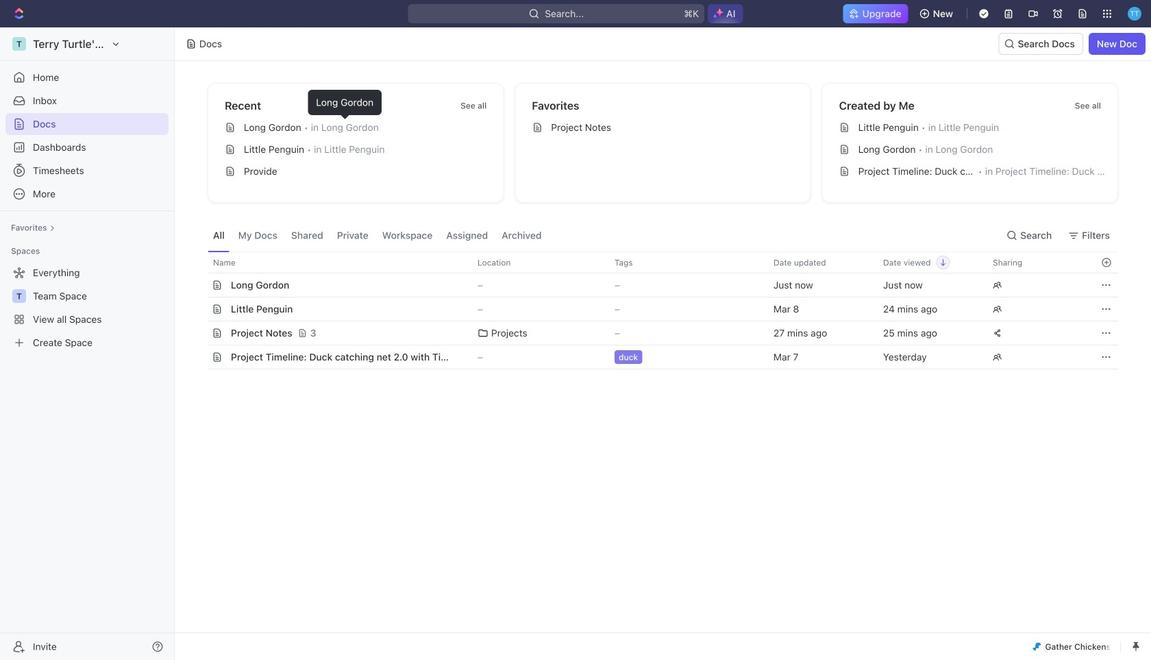 Task type: vqa. For each thing, say whether or not it's contained in the screenshot.
row
yes



Task type: locate. For each thing, give the bounding box(es) containing it.
tree
[[5, 262, 169, 354]]

cell
[[195, 273, 210, 297]]

table
[[193, 252, 1119, 369]]

sidebar navigation
[[0, 27, 178, 660]]

row
[[193, 252, 1119, 273], [195, 273, 1119, 297], [193, 297, 1119, 321], [193, 321, 1119, 345], [193, 345, 1119, 369]]

tab list
[[208, 219, 547, 252]]

team space, , element
[[12, 289, 26, 303]]

drumstick bite image
[[1033, 643, 1041, 651]]

tree inside the sidebar navigation
[[5, 262, 169, 354]]

terry turtle's workspace, , element
[[12, 37, 26, 51]]



